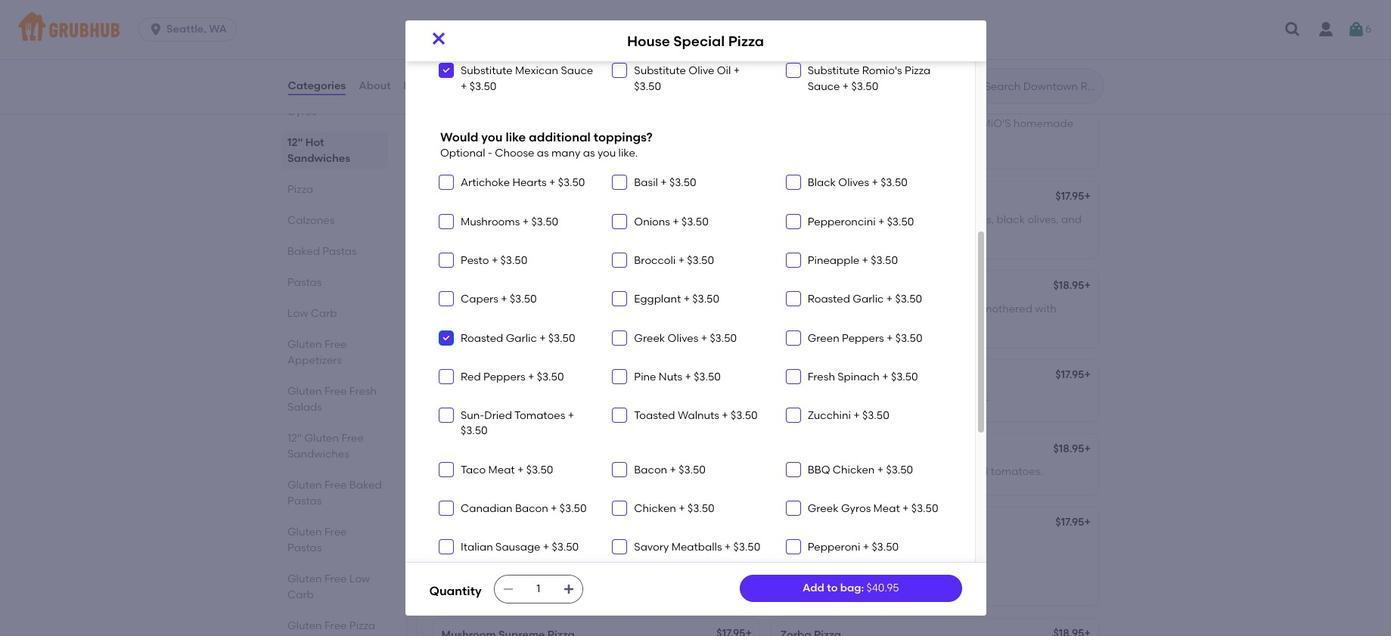 Task type: locate. For each thing, give the bounding box(es) containing it.
2 horizontal spatial sauce
[[861, 40, 887, 51]]

special for pizza for the greek feta cheese lovers! smothered with onions, tomatoes and extra feta.
[[819, 281, 857, 294]]

toppings?
[[594, 130, 653, 144]]

bacon, for sausage.
[[893, 213, 929, 226]]

meat right taco
[[489, 464, 515, 477]]

canadian
[[499, 213, 551, 226], [838, 213, 890, 226], [499, 302, 551, 315], [499, 465, 551, 478], [461, 502, 513, 515], [442, 539, 493, 552]]

pesto up acropolis pizza
[[461, 254, 489, 267]]

svg image for pineapple + $3.50
[[789, 256, 798, 265]]

canadian bacon + $3.50
[[461, 502, 587, 515]]

1 horizontal spatial peppers
[[842, 332, 884, 345]]

red peppers + $3.50
[[461, 371, 564, 384]]

sauce down the wheat
[[561, 65, 593, 77]]

nemea
[[781, 518, 819, 531]]

free inside gluten free pastas
[[324, 526, 347, 539]]

1 horizontal spatial on
[[800, 27, 811, 37]]

2 tomatoes from the left
[[819, 318, 869, 331]]

2 horizontal spatial additional
[[998, 40, 1043, 51]]

0 horizontal spatial tomatoes.
[[648, 392, 700, 404]]

main navigation navigation
[[0, 0, 1392, 59]]

pizza inside 'our homemade pizza sauce and mozzarella on our fresh romio's homemade dough.'
[[526, 102, 552, 115]]

1 vertical spatial sausage.
[[551, 318, 598, 331]]

0 horizontal spatial feta
[[567, 228, 588, 241]]

1 vertical spatial meat
[[874, 502, 900, 515]]

bbq
[[862, 10, 885, 23], [808, 464, 830, 477]]

$17.95 for pepperoni, canadian bacon, mushrooms, black olives, and italian sausage.
[[1056, 190, 1085, 203]]

12" inside 12" hot sandwiches
[[287, 136, 303, 149]]

garlic up red peppers + $3.50
[[506, 332, 537, 345]]

substitute inside substitute romio's pizza sauce
[[808, 65, 860, 77]]

0 vertical spatial $17.95 +
[[1056, 190, 1091, 203]]

$3.50 up tomatoes,
[[532, 215, 559, 228]]

olives for greek olives
[[668, 332, 699, 345]]

1 our from the left
[[442, 102, 461, 115]]

1 vertical spatial $18.95
[[1054, 442, 1085, 455]]

dough. inside pizza all pizzas come with our homemade pizza sauce and are smothered with mozzarella on our fresh romio's dough. we have 4 kinds of crust trditional, thin crust. fresh garlic and whole wheat berry crust available for an additional charge. substitute pizza sauce and add toppings for an additional charge.
[[890, 27, 921, 37]]

0 horizontal spatial toppings
[[781, 117, 826, 130]]

our inside our homemade pizza sauce, mozzarella, and up to 2 toppings of your choice on our fresh romio's homemade dough.
[[781, 102, 800, 115]]

substitute inside the substitute mexican sauce + $3.50
[[461, 65, 513, 77]]

fresh
[[456, 40, 479, 51], [808, 371, 835, 384], [349, 385, 377, 398]]

chicken up greek gyros meat + $3.50
[[833, 464, 875, 477]]

1 vertical spatial feta
[[878, 302, 899, 315]]

taco
[[461, 464, 486, 477]]

all
[[429, 27, 440, 37]]

pastas
[[322, 245, 357, 258], [287, 276, 322, 289], [287, 495, 322, 508], [287, 542, 322, 555]]

olives
[[839, 177, 869, 189], [668, 332, 699, 345]]

and up toppings?
[[588, 102, 609, 115]]

svg image for zucchini
[[789, 411, 798, 420]]

gluten for gluten free pastas
[[287, 526, 322, 539]]

fresh up 12" gluten free sandwiches
[[349, 385, 377, 398]]

mushrooms, for black
[[931, 213, 994, 226]]

$17.95 for pepperoni, and mushrooms.
[[1056, 516, 1085, 529]]

categories
[[288, 79, 346, 92]]

italian inside pepperoni, canadian bacon, mushrooms, green peppers, tomatoes and italian sausage.
[[517, 318, 549, 331]]

0 vertical spatial of
[[996, 27, 1005, 37]]

peppers, inside pepperoni, canadian bacon, mushrooms, onions, green peppers, tomatoes, and feta cheese.
[[442, 228, 487, 241]]

free inside gluten free low carb
[[324, 573, 347, 586]]

pizza down "pineapple + $3.50"
[[860, 281, 887, 294]]

baked
[[287, 245, 320, 258], [349, 479, 382, 492]]

house special pizza
[[627, 32, 764, 50], [442, 192, 545, 205]]

onions + $3.50
[[634, 215, 709, 228]]

cheese
[[901, 302, 938, 315]]

gluten down gluten free baked pastas
[[287, 526, 322, 539]]

1 sandwiches from the top
[[287, 152, 350, 165]]

1 horizontal spatial low
[[349, 573, 370, 586]]

gluten free pastas
[[287, 526, 347, 555]]

sauce for alfredo
[[555, 10, 588, 23]]

smothered
[[680, 27, 727, 37]]

to inside our homemade pizza sauce, mozzarella, and up to 2 toppings of your choice on our fresh romio's homemade dough.
[[1030, 102, 1040, 115]]

special for pepperoni, canadian bacon, mushrooms, black olives, and italian sausage.
[[824, 192, 863, 205]]

gyros
[[287, 105, 317, 118], [841, 502, 871, 515]]

oil
[[717, 65, 731, 77]]

2 horizontal spatial with
[[1035, 302, 1057, 315]]

0 vertical spatial low
[[287, 307, 308, 320]]

dough. for pizza
[[890, 27, 921, 37]]

fresh
[[830, 27, 852, 37], [535, 117, 560, 130], [938, 117, 963, 130], [939, 465, 964, 478]]

you left like.
[[598, 147, 616, 160]]

svg image
[[615, 12, 625, 21], [789, 12, 798, 21], [1348, 20, 1366, 39], [429, 30, 448, 48], [615, 66, 625, 75], [789, 66, 798, 75], [615, 178, 625, 187], [615, 217, 625, 226], [442, 333, 451, 342], [615, 333, 625, 342], [789, 333, 798, 342], [615, 411, 625, 420], [789, 411, 798, 420], [442, 465, 451, 474], [615, 465, 625, 474], [442, 543, 451, 552], [615, 543, 625, 552]]

1 horizontal spatial crust
[[1007, 27, 1029, 37]]

0 vertical spatial feta
[[567, 228, 588, 241]]

roasted garlic + $3.50 up red peppers + $3.50
[[461, 332, 576, 345]]

svg image for chicken + $3.50
[[615, 504, 625, 513]]

mushrooms. down greek gyros meat + $3.50
[[861, 539, 924, 552]]

berry
[[586, 40, 609, 51]]

2 sandwiches from the top
[[287, 448, 349, 461]]

0 horizontal spatial onions,
[[506, 392, 542, 404]]

1 horizontal spatial greek
[[808, 502, 839, 515]]

$3.50 right nuts
[[694, 371, 721, 384]]

0 vertical spatial $18.95 +
[[1054, 279, 1091, 292]]

2 vertical spatial green
[[545, 392, 575, 404]]

charge.
[[753, 40, 787, 51], [1046, 40, 1079, 51]]

free inside gluten free baked pastas
[[324, 479, 347, 492]]

gluten inside gluten free low carb
[[287, 573, 322, 586]]

2 horizontal spatial dough.
[[890, 27, 921, 37]]

2 horizontal spatial peppers,
[[690, 302, 736, 315]]

svg image for fresh spinach + $3.50
[[789, 372, 798, 381]]

sauce inside the substitute pesto sauce + $3.50
[[720, 10, 752, 23]]

mushrooms, inside the pepperoni, canadian bacon, mushrooms, black olives, and italian sausage.
[[931, 213, 994, 226]]

special for pepperoni, canadian bacon, mushrooms, onions, green peppers, tomatoes, and feta cheese.
[[477, 192, 516, 205]]

1 horizontal spatial for
[[809, 302, 823, 315]]

olives up romio's special pizza at the right
[[839, 177, 869, 189]]

2 our from the left
[[781, 102, 800, 115]]

peppers, down "mushrooms"
[[442, 228, 487, 241]]

1 horizontal spatial bbq
[[862, 10, 885, 23]]

pepperoni, for and
[[442, 302, 497, 315]]

peppers for red peppers
[[484, 371, 526, 384]]

gluten for gluten free low carb
[[287, 573, 322, 586]]

mushrooms, inside pepperoni, canadian bacon, mushrooms, onions, green peppers, tomatoes, and feta cheese.
[[592, 213, 655, 226]]

house down artichoke
[[442, 192, 474, 205]]

0 horizontal spatial house
[[442, 192, 474, 205]]

1 tomatoes from the left
[[442, 318, 491, 331]]

svg image inside 6 "button"
[[1348, 20, 1366, 39]]

fresh spinach + $3.50
[[808, 371, 918, 384]]

with
[[499, 27, 517, 37], [730, 27, 748, 37], [1035, 302, 1057, 315]]

bacon, inside pepperoni, canadian bacon, mushrooms, green peppers, tomatoes and italian sausage.
[[554, 302, 590, 315]]

dough. inside our homemade pizza sauce, mozzarella, and up to 2 toppings of your choice on our fresh romio's homemade dough.
[[781, 133, 817, 145]]

pastas up gluten free pastas
[[287, 495, 322, 508]]

canadian inside pepperoni, canadian bacon, mushrooms, onions, green peppers, tomatoes, and feta cheese.
[[499, 213, 551, 226]]

svg image for onions
[[615, 217, 625, 226]]

0 horizontal spatial mozzarella
[[442, 117, 497, 130]]

gluten free appetizers
[[287, 338, 347, 367]]

hawaiian pizza image
[[646, 508, 759, 606]]

greek inside pizza for the greek feta cheese lovers! smothered with onions, tomatoes and extra feta.
[[845, 302, 876, 315]]

1 vertical spatial olives
[[668, 332, 699, 345]]

peppers
[[842, 332, 884, 345], [484, 371, 526, 384]]

and left bacon + $3.50
[[592, 465, 613, 478]]

2 horizontal spatial green
[[697, 213, 727, 226]]

pineapple + $3.50
[[808, 254, 898, 267]]

svg image for sun-dried tomatoes + $3.50
[[442, 411, 451, 420]]

mushrooms,
[[592, 213, 655, 226], [931, 213, 994, 226], [592, 302, 655, 315], [864, 392, 927, 404], [850, 465, 913, 478]]

sauce
[[614, 27, 641, 37], [861, 40, 887, 51], [555, 102, 586, 115]]

carb
[[310, 307, 337, 320], [287, 589, 314, 602]]

red
[[461, 371, 481, 384]]

0 horizontal spatial chicken
[[634, 502, 676, 515]]

tomatoes. right cold
[[991, 465, 1043, 478]]

1 horizontal spatial green
[[658, 302, 688, 315]]

free down gluten free fresh salads
[[341, 432, 364, 445]]

pizza inside our homemade pizza sauce, mozzarella, and up to 2 toppings of your choice on our fresh romio's homemade dough.
[[865, 102, 891, 115]]

carb up the gluten free appetizers
[[310, 307, 337, 320]]

our down "sauce,"
[[919, 117, 936, 130]]

toppings inside our homemade pizza sauce, mozzarella, and up to 2 toppings of your choice on our fresh romio's homemade dough.
[[781, 117, 826, 130]]

svg image for broccoli + $3.50
[[615, 256, 625, 265]]

1 vertical spatial toppings
[[781, 117, 826, 130]]

svg image for bbq chicken + $3.50
[[789, 465, 798, 474]]

tomatoes,
[[489, 228, 542, 241]]

svg image for basil
[[615, 178, 625, 187]]

mexican
[[515, 65, 558, 77]]

ground
[[781, 465, 820, 478]]

0 horizontal spatial olives
[[668, 332, 699, 345]]

svg image for pepperoni + $3.50
[[789, 543, 798, 552]]

svg image inside the seattle, wa button
[[148, 22, 164, 37]]

tomatoes inside pizza for the greek feta cheese lovers! smothered with onions, tomatoes and extra feta.
[[819, 318, 869, 331]]

low up gluten free pizza
[[349, 573, 370, 586]]

1 horizontal spatial meat
[[874, 502, 900, 515]]

trditional,
[[1031, 27, 1073, 37]]

+ inside sun-dried tomatoes + $3.50
[[568, 410, 574, 422]]

svg image for substitute romio's pizza sauce
[[789, 66, 798, 75]]

svg image for roasted garlic
[[442, 333, 451, 342]]

1 horizontal spatial our
[[781, 102, 800, 115]]

$40.95
[[867, 582, 899, 595]]

12" for 12" hot sandwiches
[[287, 136, 303, 149]]

fresh down mozzarella,
[[938, 117, 963, 130]]

special down black olives + $3.50
[[824, 192, 863, 205]]

chicken up savory
[[634, 502, 676, 515]]

onions, up tomatoes
[[506, 392, 542, 404]]

2 charge. from the left
[[1046, 40, 1079, 51]]

1 vertical spatial green
[[658, 302, 688, 315]]

eggplant + $3.50
[[634, 293, 720, 306]]

$3.50 down available
[[634, 80, 661, 93]]

you up '-'
[[481, 130, 503, 144]]

peppers, inside pepperoni, canadian bacon, mushrooms, green peppers, tomatoes and italian sausage.
[[690, 302, 736, 315]]

sandwiches
[[287, 152, 350, 165], [287, 448, 349, 461]]

$18.95 +
[[1054, 279, 1091, 292], [1054, 442, 1091, 455]]

have
[[940, 27, 961, 37]]

sauce right 7"
[[808, 80, 840, 93]]

$18.95 + for pizza for the greek feta cheese lovers! smothered with onions, tomatoes and extra feta.
[[1054, 279, 1091, 292]]

pepperoni, for tomatoes,
[[442, 213, 497, 226]]

dough. up black
[[781, 133, 817, 145]]

sauce for bbq
[[887, 10, 920, 23]]

$3.50 inside sun-dried tomatoes + $3.50
[[461, 425, 488, 438]]

0 horizontal spatial bacon
[[515, 502, 548, 515]]

gluten down 12" gluten free sandwiches
[[287, 479, 322, 492]]

$3.50 up the greek olives + $3.50
[[693, 293, 720, 306]]

canadian inside pepperoni, canadian bacon, mushrooms, green peppers, tomatoes and italian sausage.
[[499, 302, 551, 315]]

pepperoncini + $3.50
[[808, 215, 914, 228]]

0 horizontal spatial as
[[537, 147, 549, 160]]

pastas inside gluten free baked pastas
[[287, 495, 322, 508]]

free down appetizers
[[324, 385, 347, 398]]

2 horizontal spatial on
[[903, 117, 916, 130]]

toppings down personal
[[781, 117, 826, 130]]

1 horizontal spatial dough.
[[781, 133, 817, 145]]

and inside our homemade pizza sauce, mozzarella, and up to 2 toppings of your choice on our fresh romio's homemade dough.
[[991, 102, 1011, 115]]

low up the gluten free appetizers
[[287, 307, 308, 320]]

0 horizontal spatial mushrooms.
[[615, 465, 678, 478]]

italian down capers + $3.50
[[517, 318, 549, 331]]

0 vertical spatial to
[[1030, 102, 1040, 115]]

bbq up substitute romio's pizza sauce
[[862, 10, 885, 23]]

12" for 12" gluten free sandwiches
[[287, 432, 302, 445]]

pizza up oil
[[728, 32, 764, 50]]

substitute for substitute olive oil + $3.50
[[634, 65, 686, 77]]

1 horizontal spatial of
[[996, 27, 1005, 37]]

sauce up would you like additional toppings? optional - choose as many as you like.
[[555, 102, 586, 115]]

0 vertical spatial pesto
[[689, 10, 717, 23]]

special
[[674, 32, 725, 50], [477, 192, 516, 205], [824, 192, 863, 205], [819, 281, 857, 294]]

seattle, wa
[[167, 23, 227, 36]]

0 horizontal spatial you
[[481, 130, 503, 144]]

sandwiches up gluten free baked pastas
[[287, 448, 349, 461]]

1 vertical spatial peppers,
[[690, 302, 736, 315]]

tomatoes inside pepperoni, canadian bacon, mushrooms, green peppers, tomatoes and italian sausage.
[[442, 318, 491, 331]]

our inside 'our homemade pizza sauce and mozzarella on our fresh romio's homemade dough.'
[[442, 102, 461, 115]]

pizza
[[429, 6, 472, 25], [728, 32, 764, 50], [905, 65, 931, 77], [483, 80, 510, 93], [842, 80, 869, 93], [287, 183, 313, 196], [518, 192, 545, 205], [866, 192, 893, 205], [493, 281, 521, 294], [860, 281, 887, 294], [781, 302, 806, 315], [491, 370, 518, 383], [807, 370, 835, 383], [494, 518, 521, 531], [821, 518, 848, 531], [349, 620, 375, 633]]

pepperoni, inside the pepperoni, canadian bacon, mushrooms, black olives, and italian sausage.
[[781, 213, 836, 226]]

12" left hot
[[287, 136, 303, 149]]

capers + $3.50
[[461, 293, 537, 306]]

0 vertical spatial mushrooms.
[[615, 465, 678, 478]]

1 horizontal spatial charge.
[[1046, 40, 1079, 51]]

with right the smothered
[[1035, 302, 1057, 315]]

and left onions.
[[930, 392, 950, 404]]

additional
[[706, 40, 751, 51], [998, 40, 1043, 51], [529, 130, 591, 144]]

pepperoni, up hawaiian
[[442, 465, 497, 478]]

fresh down the 'substitute bbq sauce +'
[[830, 27, 852, 37]]

canadian up hawaiian pizza
[[461, 502, 513, 515]]

0 horizontal spatial our
[[442, 102, 461, 115]]

2 horizontal spatial for
[[970, 40, 982, 51]]

1 horizontal spatial garlic
[[853, 293, 884, 306]]

substitute inside substitute olive oil + $3.50
[[634, 65, 686, 77]]

and right "olives,"
[[1062, 213, 1082, 226]]

and inside 'our homemade pizza sauce and mozzarella on our fresh romio's homemade dough.'
[[588, 102, 609, 115]]

0 horizontal spatial on
[[500, 117, 513, 130]]

gluten up appetizers
[[287, 338, 322, 351]]

pizza inside pizza all pizzas come with our homemade pizza sauce and are smothered with mozzarella on our fresh romio's dough. we have 4 kinds of crust trditional, thin crust. fresh garlic and whole wheat berry crust available for an additional charge. substitute pizza sauce and add toppings for an additional charge.
[[429, 6, 472, 25]]

1 horizontal spatial toppings
[[929, 40, 968, 51]]

free up appetizers
[[324, 338, 347, 351]]

Search Downtown Romio's Pizza and Pasta search field
[[983, 79, 1099, 94]]

house
[[627, 32, 670, 50], [442, 192, 474, 205]]

1 horizontal spatial roasted garlic + $3.50
[[808, 293, 923, 306]]

0 vertical spatial 12"
[[287, 136, 303, 149]]

santorini
[[442, 370, 488, 383]]

crust.
[[429, 40, 454, 51]]

pepperoni, inside pepperoni, canadian bacon, mushrooms, green peppers, tomatoes and italian sausage.
[[442, 302, 497, 315]]

gyros down categories
[[287, 105, 317, 118]]

svg image for italian sausage
[[442, 543, 451, 552]]

olives for black olives
[[839, 177, 869, 189]]

and inside pepperoni, canadian bacon, mushrooms, green peppers, tomatoes and italian sausage.
[[494, 318, 514, 331]]

$17.95 +
[[1056, 190, 1091, 203], [1056, 369, 1091, 381], [1056, 516, 1091, 529]]

0 vertical spatial greek
[[845, 302, 876, 315]]

0 horizontal spatial dough.
[[504, 133, 540, 145]]

pizza down plato's
[[781, 302, 806, 315]]

$3.50 up savory meatballs + $3.50
[[688, 502, 715, 515]]

and right tomatoes,
[[544, 228, 565, 241]]

substitute inside the substitute pesto sauce + $3.50
[[634, 10, 686, 23]]

1 $17.95 + from the top
[[1056, 190, 1091, 203]]

bacon, down black olives + $3.50
[[893, 213, 929, 226]]

1 vertical spatial gyros
[[841, 502, 871, 515]]

1 vertical spatial of
[[828, 117, 839, 130]]

2 $17.95 + from the top
[[1056, 369, 1091, 381]]

canadian up canadian bacon + $3.50
[[499, 465, 551, 478]]

svg image for pesto + $3.50
[[442, 256, 451, 265]]

on up personal
[[800, 27, 811, 37]]

12" down salads
[[287, 432, 302, 445]]

feta up extra
[[878, 302, 899, 315]]

peppers for green peppers
[[842, 332, 884, 345]]

svg image for toasted walnuts
[[615, 411, 625, 420]]

an
[[692, 40, 704, 51], [985, 40, 996, 51]]

of inside our homemade pizza sauce, mozzarella, and up to 2 toppings of your choice on our fresh romio's homemade dough.
[[828, 117, 839, 130]]

pepperoni, canadian bacon, mushrooms, black olives, and italian sausage.
[[781, 213, 1082, 241]]

gluten inside 12" gluten free sandwiches
[[304, 432, 339, 445]]

0 vertical spatial sauce
[[614, 27, 641, 37]]

pepperoni, canadian bacon, and mushrooms. button
[[432, 434, 759, 495]]

sauce inside 'our homemade pizza sauce and mozzarella on our fresh romio's homemade dough.'
[[555, 102, 586, 115]]

1 vertical spatial bbq
[[808, 464, 830, 477]]

svg image for green peppers
[[789, 333, 798, 342]]

our up choose
[[515, 117, 532, 130]]

gluten inside gluten free pastas
[[287, 526, 322, 539]]

for down smothered
[[678, 40, 690, 51]]

gluten down gluten free low carb at the bottom left of the page
[[287, 620, 322, 633]]

1 horizontal spatial fresh
[[456, 40, 479, 51]]

our down cheese at the left
[[442, 102, 461, 115]]

savory
[[634, 541, 669, 554]]

1 horizontal spatial onions,
[[658, 213, 694, 226]]

svg image for eggplant + $3.50
[[615, 295, 625, 304]]

onions, up green
[[781, 318, 817, 331]]

roasted garlic + $3.50 up green peppers + $3.50
[[808, 293, 923, 306]]

of left your at right
[[828, 117, 839, 130]]

mozzarella up the optional
[[442, 117, 497, 130]]

crust
[[1007, 27, 1029, 37], [612, 40, 634, 51]]

sauce inside the substitute mexican sauce + $3.50
[[561, 65, 593, 77]]

1 $18.95 + from the top
[[1054, 279, 1091, 292]]

$18.95
[[1054, 279, 1085, 292], [1054, 442, 1085, 455]]

2 vertical spatial onions,
[[506, 392, 542, 404]]

sauce for pesto
[[720, 10, 752, 23]]

romio's up + $3.50
[[862, 65, 903, 77]]

gluten for gluten free fresh salads
[[287, 385, 322, 398]]

0 vertical spatial crust
[[1007, 27, 1029, 37]]

our homemade pizza sauce and mozzarella on our fresh romio's homemade dough.
[[442, 102, 609, 145]]

peppers, up the greek olives + $3.50
[[690, 302, 736, 315]]

free for fresh
[[324, 385, 347, 398]]

gluten inside gluten free fresh salads
[[287, 385, 322, 398]]

pizza up pizzas on the left of the page
[[429, 6, 472, 25]]

sauce up smothered
[[720, 10, 752, 23]]

2 $18.95 from the top
[[1054, 442, 1085, 455]]

svg image for roasted garlic + $3.50
[[789, 295, 798, 304]]

svg image
[[442, 12, 451, 21], [1284, 20, 1302, 39], [148, 22, 164, 37], [442, 66, 451, 75], [442, 178, 451, 187], [789, 178, 798, 187], [442, 217, 451, 226], [789, 217, 798, 226], [442, 256, 451, 265], [615, 256, 625, 265], [789, 256, 798, 265], [442, 295, 451, 304], [615, 295, 625, 304], [789, 295, 798, 304], [442, 372, 451, 381], [615, 372, 625, 381], [789, 372, 798, 381], [442, 411, 451, 420], [789, 465, 798, 474], [442, 504, 451, 513], [615, 504, 625, 513], [789, 504, 798, 513], [789, 543, 798, 552], [502, 583, 514, 596], [563, 583, 575, 596]]

sauce for mexican
[[561, 65, 593, 77]]

0 horizontal spatial fresh
[[349, 385, 377, 398]]

house special pizza down artichoke
[[442, 192, 545, 205]]

1 horizontal spatial as
[[583, 147, 595, 160]]

pepperoni, canadian bacon, mushrooms, green peppers, tomatoes and italian sausage.
[[442, 302, 736, 331]]

1 horizontal spatial roasted
[[808, 293, 850, 306]]

0 horizontal spatial charge.
[[753, 40, 787, 51]]

free inside 12" gluten free sandwiches
[[341, 432, 364, 445]]

our for our homemade pizza sauce and mozzarella on our fresh romio's homemade dough.
[[442, 102, 461, 115]]

crust left trditional,
[[1007, 27, 1029, 37]]

as left "many"
[[537, 147, 549, 160]]

gluten inside the gluten free appetizers
[[287, 338, 322, 351]]

pepperoni, inside pepperoni, canadian bacon, mushrooms, onions, green peppers, tomatoes, and feta cheese.
[[442, 213, 497, 226]]

svg image for bacon
[[615, 465, 625, 474]]

basil + $3.50
[[634, 177, 697, 189]]

0 horizontal spatial low
[[287, 307, 308, 320]]

bacon, down artichoke hearts + $3.50
[[554, 213, 590, 226]]

meat
[[489, 464, 515, 477], [874, 502, 900, 515]]

romio's
[[966, 117, 1011, 130]]

svg image for black olives + $3.50
[[789, 178, 798, 187]]

free inside gluten free fresh salads
[[324, 385, 347, 398]]

free for appetizers
[[324, 338, 347, 351]]

gluten inside gluten free baked pastas
[[287, 479, 322, 492]]

canadian inside the pepperoni, canadian bacon, mushrooms, black olives, and italian sausage.
[[838, 213, 890, 226]]

1 horizontal spatial baked
[[349, 479, 382, 492]]

pepperoni + $3.50
[[808, 541, 899, 554]]

2 vertical spatial fresh
[[349, 385, 377, 398]]

pesto up smothered
[[689, 10, 717, 23]]

0 horizontal spatial sausage.
[[551, 318, 598, 331]]

1 vertical spatial mozzarella
[[442, 117, 497, 130]]

0 horizontal spatial green
[[545, 392, 575, 404]]

1 horizontal spatial peppers,
[[577, 392, 623, 404]]

svg image for substitute olive oil
[[615, 66, 625, 75]]

greek for greek olives + $3.50
[[634, 332, 665, 345]]

tomatoes.
[[648, 392, 700, 404], [991, 465, 1043, 478]]

$3.50 inside the substitute mexican sauce + $3.50
[[470, 80, 497, 93]]

baked down 12" gluten free sandwiches
[[349, 479, 382, 492]]

$3.50 up eggplant + $3.50
[[687, 254, 714, 267]]

svg image for pine nuts + $3.50
[[615, 372, 625, 381]]

canadian inside button
[[499, 465, 551, 478]]

black olives + $3.50
[[808, 177, 908, 189]]

olives,
[[1028, 213, 1059, 226]]

svg image for house special pizza
[[429, 30, 448, 48]]

$3.50 down garlic
[[470, 80, 497, 93]]

on inside our homemade pizza sauce, mozzarella, and up to 2 toppings of your choice on our fresh romio's homemade dough.
[[903, 117, 916, 130]]

0 horizontal spatial tomatoes
[[442, 318, 491, 331]]

2 $18.95 + from the top
[[1054, 442, 1091, 455]]

2 horizontal spatial fresh
[[808, 371, 835, 384]]

1 $18.95 from the top
[[1054, 279, 1085, 292]]

2 vertical spatial greek
[[808, 502, 839, 515]]

6
[[1366, 23, 1372, 35]]

special up the
[[819, 281, 857, 294]]

and inside pizza for the greek feta cheese lovers! smothered with onions, tomatoes and extra feta.
[[872, 318, 892, 331]]

homemade up the wheat
[[536, 27, 588, 37]]

0 vertical spatial green
[[697, 213, 727, 226]]

$18.95 for pizza for the greek feta cheese lovers! smothered with onions, tomatoes and extra feta.
[[1054, 279, 1085, 292]]

free inside the gluten free appetizers
[[324, 338, 347, 351]]

bacon,
[[554, 213, 590, 226], [893, 213, 929, 226], [554, 302, 590, 315], [554, 465, 590, 478]]

peppers,
[[442, 228, 487, 241], [690, 302, 736, 315], [577, 392, 623, 404]]

1 vertical spatial baked
[[349, 479, 382, 492]]

free down gluten free low carb at the bottom left of the page
[[324, 620, 347, 633]]

2 12" from the top
[[287, 432, 302, 445]]

0 horizontal spatial peppers
[[484, 371, 526, 384]]

0 horizontal spatial pesto
[[461, 254, 489, 267]]

mushrooms, inside pepperoni, canadian bacon, mushrooms, green peppers, tomatoes and italian sausage.
[[592, 302, 655, 315]]

pepperoni, down romio's special pizza at the right
[[781, 213, 836, 226]]

basil
[[634, 177, 658, 189]]

an down smothered
[[692, 40, 704, 51]]

2 horizontal spatial greek
[[845, 302, 876, 315]]

12" inside 12" gluten free sandwiches
[[287, 432, 302, 445]]

2 vertical spatial $17.95 +
[[1056, 516, 1091, 529]]

gluten free pizza
[[287, 620, 375, 633]]

plato's special pizza
[[781, 281, 887, 294]]

feta left the cheese.
[[567, 228, 588, 241]]

meat down the ground beef, mushrooms, and fresh cold tomatoes.
[[874, 502, 900, 515]]

roasted down pineapple
[[808, 293, 850, 306]]

1 12" from the top
[[287, 136, 303, 149]]

italian up pineapple
[[781, 228, 813, 241]]

gluten free fresh salads
[[287, 385, 377, 414]]

pepperoni,
[[442, 213, 497, 226], [781, 213, 836, 226], [442, 302, 497, 315], [442, 465, 497, 478], [781, 539, 836, 552]]



Task type: vqa. For each thing, say whether or not it's contained in the screenshot.
Caffe
no



Task type: describe. For each thing, give the bounding box(es) containing it.
svg image for canadian bacon + $3.50
[[442, 504, 451, 513]]

onions, inside pizza for the greek feta cheese lovers! smothered with onions, tomatoes and extra feta.
[[781, 318, 817, 331]]

homemade up the optional
[[442, 133, 502, 145]]

pizza down pesto + $3.50
[[493, 281, 521, 294]]

special up olive
[[674, 32, 725, 50]]

12" hot sandwiches
[[287, 136, 350, 165]]

romio's inside pizza all pizzas come with our homemade pizza sauce and are smothered with mozzarella on our fresh romio's dough. we have 4 kinds of crust trditional, thin crust. fresh garlic and whole wheat berry crust available for an additional charge. substitute pizza sauce and add toppings for an additional charge.
[[854, 27, 888, 37]]

about button
[[358, 59, 392, 114]]

0 horizontal spatial for
[[678, 40, 690, 51]]

-
[[488, 147, 492, 160]]

0 vertical spatial roasted
[[808, 293, 850, 306]]

canadian bacon and pineapple.
[[442, 539, 610, 552]]

additional inside would you like additional toppings? optional - choose as many as you like.
[[529, 130, 591, 144]]

zeus
[[781, 370, 805, 383]]

svg image for taco meat
[[442, 465, 451, 474]]

zeus pizza
[[781, 370, 835, 383]]

pastas inside gluten free pastas
[[287, 542, 322, 555]]

would
[[440, 130, 479, 144]]

1 vertical spatial chicken
[[634, 502, 676, 515]]

green inside pepperoni, canadian bacon, mushrooms, green peppers, tomatoes and italian sausage.
[[658, 302, 688, 315]]

$3.50 right onions at the left top of the page
[[682, 215, 709, 228]]

plato's
[[781, 281, 816, 294]]

pizza for the greek feta cheese lovers! smothered with onions, tomatoes and extra feta.
[[781, 302, 1057, 331]]

substitute romio's pizza sauce
[[808, 65, 931, 93]]

about
[[359, 79, 391, 92]]

pepperoni, and mushrooms.
[[781, 539, 924, 552]]

mushrooms. inside button
[[615, 465, 678, 478]]

1 vertical spatial pesto
[[461, 254, 489, 267]]

dough. inside 'our homemade pizza sauce and mozzarella on our fresh romio's homemade dough.'
[[504, 133, 540, 145]]

like
[[506, 130, 526, 144]]

0 vertical spatial you
[[481, 130, 503, 144]]

dough. for our
[[781, 133, 817, 145]]

+ inside the substitute pesto sauce + $3.50
[[755, 10, 761, 23]]

carb inside gluten free low carb
[[287, 589, 314, 602]]

artichoke hearts + $3.50
[[461, 177, 585, 189]]

our inside our homemade pizza sauce, mozzarella, and up to 2 toppings of your choice on our fresh romio's homemade dough.
[[919, 117, 936, 130]]

italian sausage, mushrooms, and onions.
[[781, 392, 989, 404]]

and inside button
[[592, 465, 613, 478]]

mushrooms, for green
[[592, 302, 655, 315]]

substitute inside pizza all pizzas come with our homemade pizza sauce and are smothered with mozzarella on our fresh romio's dough. we have 4 kinds of crust trditional, thin crust. fresh garlic and whole wheat berry crust available for an additional charge. substitute pizza sauce and add toppings for an additional charge.
[[789, 40, 834, 51]]

1 vertical spatial tomatoes.
[[991, 465, 1043, 478]]

bacon, for and
[[554, 213, 590, 226]]

capers
[[461, 293, 499, 306]]

low inside gluten free low carb
[[349, 573, 370, 586]]

$3.50 down pepperoncini + $3.50 at top
[[871, 254, 898, 267]]

gluten for gluten free pizza
[[287, 620, 322, 633]]

substitute mexican sauce + $3.50
[[461, 65, 593, 93]]

0 horizontal spatial gyros
[[287, 105, 317, 118]]

on inside pizza all pizzas come with our homemade pizza sauce and are smothered with mozzarella on our fresh romio's dough. we have 4 kinds of crust trditional, thin crust. fresh garlic and whole wheat berry crust available for an additional charge. substitute pizza sauce and add toppings for an additional charge.
[[800, 27, 811, 37]]

$17.95 + for black
[[1056, 190, 1091, 203]]

mozzarella inside 'our homemade pizza sauce and mozzarella on our fresh romio's homemade dough.'
[[442, 117, 497, 130]]

fresh inside our homemade pizza sauce, mozzarella, and up to 2 toppings of your choice on our fresh romio's homemade dough.
[[938, 117, 963, 130]]

pizza down black olives + $3.50
[[866, 192, 893, 205]]

pizza right red
[[491, 370, 518, 383]]

svg image for artichoke hearts + $3.50
[[442, 178, 451, 187]]

walnuts
[[678, 410, 720, 422]]

chicken + $3.50
[[634, 502, 715, 515]]

alfredo
[[515, 10, 553, 23]]

1 vertical spatial roasted garlic + $3.50
[[461, 332, 576, 345]]

svg image for pepperoncini + $3.50
[[789, 217, 798, 226]]

canadian down hawaiian
[[442, 539, 493, 552]]

homemade inside pizza all pizzas come with our homemade pizza sauce and are smothered with mozzarella on our fresh romio's dough. we have 4 kinds of crust trditional, thin crust. fresh garlic and whole wheat berry crust available for an additional charge. substitute pizza sauce and add toppings for an additional charge.
[[536, 27, 588, 37]]

$3.50 right capers
[[510, 293, 537, 306]]

$3.50 down extra
[[896, 332, 923, 345]]

0 horizontal spatial meat
[[489, 464, 515, 477]]

canadian for pepperoni, canadian bacon, mushrooms, green peppers, tomatoes and italian sausage.
[[499, 302, 551, 315]]

garlic
[[481, 40, 507, 51]]

sausage. inside the pepperoni, canadian bacon, mushrooms, black olives, and italian sausage.
[[815, 228, 862, 241]]

bacon + $3.50
[[634, 464, 706, 477]]

toppings inside pizza all pizzas come with our homemade pizza sauce and are smothered with mozzarella on our fresh romio's dough. we have 4 kinds of crust trditional, thin crust. fresh garlic and whole wheat berry crust available for an additional charge. substitute pizza sauce and add toppings for an additional charge.
[[929, 40, 968, 51]]

and right garlic
[[509, 40, 526, 51]]

pepperoni, inside button
[[442, 465, 497, 478]]

0 vertical spatial garlic
[[853, 293, 884, 306]]

substitute for substitute bbq sauce +
[[808, 10, 860, 23]]

pine nuts + $3.50
[[634, 371, 721, 384]]

sun-dried tomatoes + $3.50
[[461, 410, 574, 438]]

up
[[1014, 102, 1027, 115]]

green inside pepperoni, canadian bacon, mushrooms, onions, green peppers, tomatoes, and feta cheese.
[[697, 213, 727, 226]]

search icon image
[[961, 77, 979, 95]]

1 vertical spatial sauce
[[861, 40, 887, 51]]

sausage. inside pepperoni, canadian bacon, mushrooms, green peppers, tomatoes and italian sausage.
[[551, 318, 598, 331]]

1 horizontal spatial mushrooms.
[[861, 539, 924, 552]]

fresh left cold
[[939, 465, 964, 478]]

+ inside the substitute mexican sauce + $3.50
[[461, 80, 467, 93]]

and left add
[[890, 40, 907, 51]]

svg image for savory meatballs
[[615, 543, 625, 552]]

pizza inside substitute romio's pizza sauce
[[905, 65, 931, 77]]

gluten for gluten free baked pastas
[[287, 479, 322, 492]]

thin
[[1075, 27, 1092, 37]]

2
[[1043, 102, 1049, 115]]

$3.50 up pepperoncini + $3.50 at top
[[881, 177, 908, 189]]

cold
[[966, 465, 989, 478]]

cheese
[[442, 80, 481, 93]]

substitute for substitute pesto sauce + $3.50
[[634, 10, 686, 23]]

0 vertical spatial carb
[[310, 307, 337, 320]]

feta inside pizza for the greek feta cheese lovers! smothered with onions, tomatoes and extra feta.
[[878, 302, 899, 315]]

0 horizontal spatial with
[[499, 27, 517, 37]]

tomatoes
[[515, 410, 565, 422]]

pizza down hearts
[[518, 192, 545, 205]]

$3.50 up pineapple.
[[560, 502, 587, 515]]

svg image for mushrooms + $3.50
[[442, 217, 451, 226]]

mushrooms, up greek gyros meat + $3.50
[[850, 465, 913, 478]]

$3.50 up $40.95
[[872, 541, 899, 554]]

nemea pizza
[[781, 518, 848, 531]]

free for pizza
[[324, 620, 347, 633]]

and right bacon
[[532, 539, 552, 552]]

0 vertical spatial bbq
[[862, 10, 885, 23]]

0 horizontal spatial house special pizza
[[442, 192, 545, 205]]

1 vertical spatial bacon
[[515, 502, 548, 515]]

fresh inside 'our homemade pizza sauce and mozzarella on our fresh romio's homemade dough.'
[[535, 117, 560, 130]]

your
[[841, 117, 864, 130]]

broccoli
[[634, 254, 676, 267]]

broccoli + $3.50
[[634, 254, 714, 267]]

3 $17.95 + from the top
[[1056, 516, 1091, 529]]

0 vertical spatial roasted garlic + $3.50
[[808, 293, 923, 306]]

mozzarella inside pizza all pizzas come with our homemade pizza sauce and are smothered with mozzarella on our fresh romio's dough. we have 4 kinds of crust trditional, thin crust. fresh garlic and whole wheat berry crust available for an additional charge. substitute pizza sauce and add toppings for an additional charge.
[[750, 27, 798, 37]]

$3.50 up your at right
[[852, 80, 879, 93]]

1 an from the left
[[692, 40, 704, 51]]

come
[[471, 27, 497, 37]]

available
[[636, 40, 676, 51]]

our for our homemade pizza sauce, mozzarella, and up to 2 toppings of your choice on our fresh romio's homemade dough.
[[781, 102, 800, 115]]

1 vertical spatial fresh
[[808, 371, 835, 384]]

italian inside the pepperoni, canadian bacon, mushrooms, black olives, and italian sausage.
[[781, 228, 813, 241]]

wa
[[209, 23, 227, 36]]

sausage
[[496, 541, 541, 554]]

our down the 'substitute bbq sauce +'
[[813, 27, 828, 37]]

fresh inside pizza all pizzas come with our homemade pizza sauce and are smothered with mozzarella on our fresh romio's dough. we have 4 kinds of crust trditional, thin crust. fresh garlic and whole wheat berry crust available for an additional charge. substitute pizza sauce and add toppings for an additional charge.
[[456, 40, 479, 51]]

substitute for substitute mexican sauce + $3.50
[[461, 65, 513, 77]]

pizzas
[[442, 27, 469, 37]]

svg image for substitute pesto sauce
[[615, 12, 625, 21]]

eggplant
[[634, 293, 681, 306]]

mushrooms,
[[442, 392, 504, 404]]

onions, inside pepperoni, canadian bacon, mushrooms, onions, green peppers, tomatoes, and feta cheese.
[[658, 213, 694, 226]]

on inside 'our homemade pizza sauce and mozzarella on our fresh romio's homemade dough.'
[[500, 117, 513, 130]]

free for baked
[[324, 479, 347, 492]]

of inside pizza all pizzas come with our homemade pizza sauce and are smothered with mozzarella on our fresh romio's dough. we have 4 kinds of crust trditional, thin crust. fresh garlic and whole wheat berry crust available for an additional charge. substitute pizza sauce and add toppings for an additional charge.
[[996, 27, 1005, 37]]

our inside 'our homemade pizza sauce and mozzarella on our fresh romio's homemade dough.'
[[515, 117, 532, 130]]

are
[[663, 27, 677, 37]]

1 horizontal spatial additional
[[706, 40, 751, 51]]

pizza up your at right
[[842, 80, 869, 93]]

1 horizontal spatial with
[[730, 27, 748, 37]]

onions.
[[953, 392, 989, 404]]

homemade down cheese pizza
[[463, 102, 523, 115]]

0 vertical spatial tomatoes.
[[648, 392, 700, 404]]

feta inside pepperoni, canadian bacon, mushrooms, onions, green peppers, tomatoes, and feta cheese.
[[567, 228, 588, 241]]

pastas down calzones
[[322, 245, 357, 258]]

1 horizontal spatial gyros
[[841, 502, 871, 515]]

toasted walnuts + $3.50
[[634, 410, 758, 422]]

mushrooms + $3.50
[[461, 215, 559, 228]]

pizza inside pizza for the greek feta cheese lovers! smothered with onions, tomatoes and extra feta.
[[781, 302, 806, 315]]

and inside pepperoni, canadian bacon, mushrooms, onions, green peppers, tomatoes, and feta cheese.
[[544, 228, 565, 241]]

1 as from the left
[[537, 147, 549, 160]]

pepperoni, canadian bacon, mushrooms, onions, green peppers, tomatoes, and feta cheese.
[[442, 213, 727, 241]]

pizza up berry
[[590, 27, 612, 37]]

optional
[[440, 147, 485, 160]]

romio's inside 'our homemade pizza sauce and mozzarella on our fresh romio's homemade dough.'
[[562, 117, 602, 130]]

Input item quantity number field
[[522, 576, 555, 603]]

svg image for greek gyros meat + $3.50
[[789, 504, 798, 513]]

$3.50 down italian sausage, mushrooms, and onions.
[[863, 410, 890, 422]]

santorini pizza
[[442, 370, 518, 383]]

pizza down the 'substitute bbq sauce +'
[[836, 40, 859, 51]]

categories button
[[287, 59, 347, 114]]

bacon, for italian
[[554, 302, 590, 315]]

salads
[[287, 401, 322, 414]]

italian down hawaiian pizza
[[461, 541, 493, 554]]

svg image for substitute bbq sauce
[[789, 12, 798, 21]]

substitute for substitute romio's pizza sauce
[[808, 65, 860, 77]]

acropolis
[[442, 281, 491, 294]]

mushrooms, down fresh spinach + $3.50
[[864, 392, 927, 404]]

substitute olive oil + $3.50
[[634, 65, 740, 93]]

toasted
[[634, 410, 675, 422]]

pepperoni, down nemea pizza
[[781, 539, 836, 552]]

choose
[[495, 147, 535, 160]]

$3.50 up italian sausage, mushrooms, and onions.
[[891, 371, 918, 384]]

pizza right cheese at the left
[[483, 80, 510, 93]]

svg image for red peppers + $3.50
[[442, 372, 451, 381]]

$3.50 inside the substitute pesto sauce + $3.50
[[634, 26, 661, 39]]

$10.95 +
[[1053, 79, 1091, 92]]

zucchini
[[808, 410, 851, 422]]

pastas up low carb
[[287, 276, 322, 289]]

our down substitute alfredo sauce
[[519, 27, 534, 37]]

$3.50 up canadian bacon + $3.50
[[526, 464, 554, 477]]

italian down zeus
[[781, 392, 813, 404]]

kinds
[[971, 27, 994, 37]]

free for low
[[324, 573, 347, 586]]

0 vertical spatial house special pizza
[[627, 32, 764, 50]]

svg image for substitute mexican sauce + $3.50
[[442, 66, 451, 75]]

and down pine
[[625, 392, 646, 404]]

acropolis pizza
[[442, 281, 521, 294]]

hot
[[305, 136, 324, 149]]

with inside pizza for the greek feta cheese lovers! smothered with onions, tomatoes and extra feta.
[[1035, 302, 1057, 315]]

low carb
[[287, 307, 337, 320]]

+ inside substitute olive oil + $3.50
[[734, 65, 740, 77]]

pepperoni, canadian bacon, and mushrooms.
[[442, 465, 678, 478]]

and down nemea pizza
[[838, 539, 859, 552]]

black
[[808, 177, 836, 189]]

pizza up calzones
[[287, 183, 313, 196]]

many
[[552, 147, 581, 160]]

italian sausage + $3.50
[[461, 541, 579, 554]]

$3.50 inside substitute olive oil + $3.50
[[634, 80, 661, 93]]

$3.50 down pepperoni, canadian bacon, mushrooms, green peppers, tomatoes and italian sausage.
[[548, 332, 576, 345]]

baked inside gluten free baked pastas
[[349, 479, 382, 492]]

fresh inside gluten free fresh salads
[[349, 385, 377, 398]]

$17.95 + for onions.
[[1056, 369, 1091, 381]]

1 horizontal spatial house
[[627, 32, 670, 50]]

quantity
[[429, 585, 482, 599]]

$18.95 for ground beef, mushrooms, and fresh cold tomatoes.
[[1054, 442, 1085, 455]]

the
[[825, 302, 842, 315]]

1 vertical spatial crust
[[612, 40, 634, 51]]

romio's inside substitute romio's pizza sauce
[[862, 65, 903, 77]]

$3.50 up chicken + $3.50
[[679, 464, 706, 477]]

pizza up pepperoni
[[821, 518, 848, 531]]

+ $3.50
[[840, 80, 879, 93]]

2 an from the left
[[985, 40, 996, 51]]

cheese pizza image
[[646, 71, 759, 169]]

whole
[[528, 40, 554, 51]]

$17.95 for italian sausage, mushrooms, and onions.
[[1056, 369, 1085, 381]]

homemade down 7" personal pizza
[[802, 102, 862, 115]]

$3.50 up extra
[[896, 293, 923, 306]]

$3.50 right the walnuts
[[731, 410, 758, 422]]

hawaiian
[[442, 518, 491, 531]]

homemade down 2
[[1014, 117, 1074, 130]]

romio's special pizza
[[781, 192, 893, 205]]

sandwiches inside 12" gluten free sandwiches
[[287, 448, 349, 461]]

0 horizontal spatial roasted
[[461, 332, 503, 345]]

0 vertical spatial bacon
[[634, 464, 668, 477]]

$3.50 up pine nuts + $3.50
[[710, 332, 737, 345]]

0 horizontal spatial garlic
[[506, 332, 537, 345]]

0 horizontal spatial to
[[827, 582, 838, 595]]

olive
[[689, 65, 715, 77]]

1 horizontal spatial you
[[598, 147, 616, 160]]

baked pastas
[[287, 245, 357, 258]]

$3.50 up greek gyros meat + $3.50
[[886, 464, 913, 477]]

greek for greek gyros meat + $3.50
[[808, 502, 839, 515]]

pepperoni
[[808, 541, 861, 554]]

and left cold
[[916, 465, 936, 478]]

taco meat + $3.50
[[461, 464, 554, 477]]

romio's down black
[[781, 192, 822, 205]]

fresh inside pizza all pizzas come with our homemade pizza sauce and are smothered with mozzarella on our fresh romio's dough. we have 4 kinds of crust trditional, thin crust. fresh garlic and whole wheat berry crust available for an additional charge. substitute pizza sauce and add toppings for an additional charge.
[[830, 27, 852, 37]]

canadian for pepperoni, canadian bacon, mushrooms, black olives, and italian sausage.
[[838, 213, 890, 226]]

gluten for gluten free appetizers
[[287, 338, 322, 351]]

$3.50 right meatballs
[[734, 541, 761, 554]]

pizza up bacon
[[494, 518, 521, 531]]

$3.50 down tomatoes,
[[501, 254, 528, 267]]

7"
[[781, 80, 791, 93]]

1 horizontal spatial chicken
[[833, 464, 875, 477]]

savory meatballs + $3.50
[[634, 541, 761, 554]]

bacon, inside button
[[554, 465, 590, 478]]

reviews button
[[403, 59, 447, 114]]

and up available
[[643, 27, 661, 37]]

for inside pizza for the greek feta cheese lovers! smothered with onions, tomatoes and extra feta.
[[809, 302, 823, 315]]

and inside the pepperoni, canadian bacon, mushrooms, black olives, and italian sausage.
[[1062, 213, 1082, 226]]

pepperoni, for italian
[[781, 213, 836, 226]]

greek gyros meat + $3.50
[[808, 502, 939, 515]]

svg image for 6
[[1348, 20, 1366, 39]]

canadian for pepperoni, canadian bacon, mushrooms, onions, green peppers, tomatoes, and feta cheese.
[[499, 213, 551, 226]]

green
[[808, 332, 840, 345]]

free for pastas
[[324, 526, 347, 539]]

2 vertical spatial peppers,
[[577, 392, 623, 404]]

sun-
[[461, 410, 485, 422]]

$18.95 + for ground beef, mushrooms, and fresh cold tomatoes.
[[1054, 442, 1091, 455]]

mushrooms, for onions,
[[592, 213, 655, 226]]

pizza up sausage,
[[807, 370, 835, 383]]

sauce inside substitute romio's pizza sauce
[[808, 80, 840, 93]]

$3.50 right the basil
[[670, 177, 697, 189]]

svg image for greek olives
[[615, 333, 625, 342]]

pesto inside the substitute pesto sauce + $3.50
[[689, 10, 717, 23]]

pepperoncini
[[808, 215, 876, 228]]

0 horizontal spatial baked
[[287, 245, 320, 258]]

$3.50 right sausage
[[552, 541, 579, 554]]

svg image for capers + $3.50
[[442, 295, 451, 304]]

pesto + $3.50
[[461, 254, 528, 267]]

seattle,
[[167, 23, 206, 36]]

our homemade pizza sauce, mozzarella, and up to 2 toppings of your choice on our fresh romio's homemade dough.
[[781, 102, 1074, 145]]

1 charge. from the left
[[753, 40, 787, 51]]

personal
[[794, 80, 839, 93]]

pizza down gluten free low carb at the bottom left of the page
[[349, 620, 375, 633]]

pine
[[634, 371, 656, 384]]

canadian for pepperoni, canadian bacon, and mushrooms.
[[499, 465, 551, 478]]

$3.50 down the ground beef, mushrooms, and fresh cold tomatoes.
[[912, 502, 939, 515]]

$3.50 down black olives + $3.50
[[887, 215, 914, 228]]

$3.50 down "many"
[[558, 177, 585, 189]]

hearts
[[513, 177, 547, 189]]

$3.50 up mushrooms, onions, green peppers, and tomatoes. at the bottom of the page
[[537, 371, 564, 384]]

2 as from the left
[[583, 147, 595, 160]]

substitute for substitute alfredo sauce
[[461, 10, 513, 23]]



